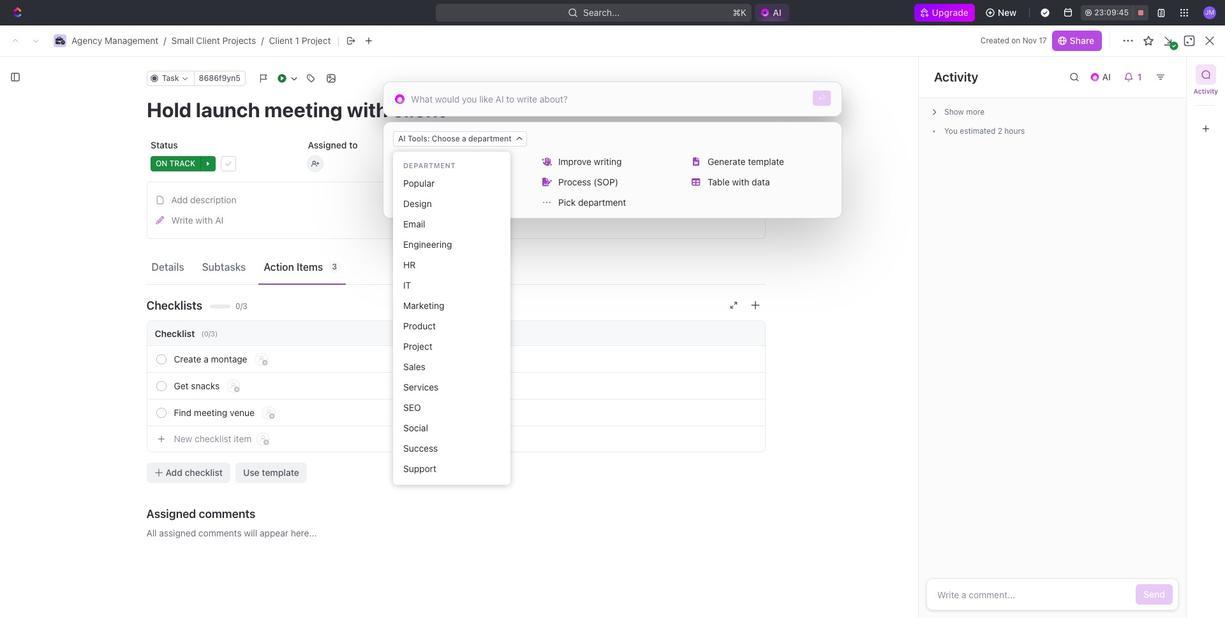 Task type: describe. For each thing, give the bounding box(es) containing it.
get snacks
[[174, 381, 220, 391]]

action items
[[264, 261, 323, 273]]

date updated
[[889, 249, 938, 259]]

me
[[953, 107, 968, 118]]

large client project
[[626, 316, 707, 327]]

scope for 1
[[270, 408, 296, 419]]

&
[[954, 168, 960, 179]]

roles
[[929, 168, 951, 179]]

here...
[[291, 528, 317, 539]]

nov for nov 17 cell within row
[[889, 546, 905, 556]]

1 inside agency management / small client projects / client 1 project |
[[295, 35, 299, 46]]

popular button
[[398, 174, 505, 194]]

items
[[297, 261, 323, 273]]

engineering button
[[398, 235, 505, 256]]

1 meeting from the top
[[236, 316, 270, 327]]

sidebar navigation
[[0, 45, 191, 619]]

appear
[[260, 528, 288, 539]]

pick
[[558, 197, 576, 208]]

1 vertical spatial 2
[[270, 339, 275, 350]]

department inside dropdown button
[[468, 134, 512, 143]]

january 7, 2021 • in doc
[[916, 127, 1015, 138]]

23:09:45 button
[[1081, 5, 1149, 20]]

everything
[[626, 293, 670, 304]]

description
[[190, 195, 236, 205]]

0 vertical spatial write with ai button
[[389, 152, 535, 172]]

management inside button
[[278, 385, 333, 396]]

see all for recent
[[493, 107, 518, 117]]

7,
[[951, 127, 958, 138]]

write for the bottommost write with ai button
[[171, 215, 193, 226]]

ai inside button
[[398, 134, 406, 143]]

new button
[[980, 3, 1024, 23]]

checklist (0/3)
[[155, 328, 218, 339]]

17 for second nov 17 cell from the bottom
[[908, 523, 917, 534]]

8686f9yn5 button
[[193, 71, 245, 86]]

doc inside button
[[236, 293, 253, 304]]

8686f9yn5
[[198, 73, 240, 83]]

guide
[[277, 454, 302, 465]]

workspace button
[[374, 218, 427, 244]]

row containing name
[[206, 244, 1210, 265]]

use template button
[[235, 463, 307, 484]]

nov for second nov 17 cell from the bottom
[[889, 523, 905, 534]]

template for use template
[[262, 468, 299, 479]]

template guide button
[[222, 447, 598, 472]]

work for 2
[[311, 431, 333, 442]]

1 / from the left
[[164, 35, 166, 46]]

product
[[403, 321, 436, 332]]

montage
[[211, 354, 247, 365]]

17 for first nov 17 cell from the top
[[908, 362, 917, 373]]

2021 for 1,
[[960, 147, 980, 158]]

dates
[[465, 140, 489, 151]]

2 / from the left
[[261, 35, 264, 46]]

assigned for assigned to
[[308, 140, 346, 151]]

process (sop) button
[[538, 172, 685, 193]]

new checklist item
[[174, 434, 252, 445]]

row containing project notes
[[206, 355, 1210, 381]]

0 horizontal spatial write with ai
[[171, 215, 223, 226]]

popular
[[403, 178, 435, 189]]

2 inside button
[[263, 431, 268, 442]]

hand sparkles image
[[541, 158, 552, 166]]

write an email
[[409, 177, 467, 188]]

agency inside agency management / small client projects / client 1 project |
[[71, 35, 102, 46]]

see all for created by me
[[1169, 107, 1194, 117]]

nov 21
[[889, 270, 917, 281]]

docs inside row
[[335, 431, 356, 442]]

1 vertical spatial a
[[204, 354, 209, 365]]

recent
[[222, 107, 256, 118]]

management up 'to'
[[332, 127, 386, 138]]

created for created on nov 17
[[981, 36, 1009, 45]]

0 horizontal spatial 5
[[309, 362, 314, 373]]

minutes inside button
[[273, 500, 306, 511]]

add for add description
[[171, 195, 188, 205]]

project button
[[398, 337, 505, 358]]

item
[[234, 434, 252, 445]]

docs up client 2 scope of work docs
[[334, 408, 355, 419]]

6 for scope of work
[[313, 270, 319, 281]]

table image
[[692, 178, 700, 187]]

design
[[403, 199, 432, 210]]

0 vertical spatial scope
[[236, 270, 263, 281]]

nov 17 for second nov 17 cell from the bottom
[[889, 523, 917, 534]]

checklist for add
[[185, 468, 223, 479]]

pencil image for top write with ai button
[[393, 158, 402, 166]]

1 vertical spatial department
[[578, 197, 626, 208]]

hr
[[403, 260, 416, 271]]

1 horizontal spatial agency
[[299, 127, 330, 138]]

2 nov 17 cell from the top
[[881, 448, 983, 471]]

january for january 1, 2021
[[916, 147, 949, 158]]

january 1, 2021 link
[[893, 143, 1204, 163]]

get
[[174, 381, 189, 391]]

action
[[264, 261, 294, 273]]

archived button
[[483, 218, 527, 244]]

services
[[403, 382, 439, 393]]

project up projects cell
[[678, 316, 707, 327]]

created on nov 17
[[981, 36, 1047, 45]]

checklist for new
[[195, 434, 231, 445]]

1 vertical spatial comments
[[198, 528, 242, 539]]

row containing template guide
[[206, 447, 1210, 472]]

send button
[[1136, 585, 1173, 606]]

new doc
[[1174, 54, 1212, 65]]

client 2 scope of work docs row
[[206, 424, 1210, 450]]

1 vertical spatial agency management link
[[217, 123, 528, 143]]

row containing doc
[[206, 286, 1210, 312]]

snacks
[[191, 381, 220, 391]]

table containing scope of work
[[206, 244, 1210, 564]]

sales button
[[398, 358, 505, 378]]

new for new
[[998, 7, 1017, 18]]

client right large
[[652, 316, 676, 327]]

of for 1
[[298, 408, 307, 419]]

share button
[[1052, 31, 1102, 51]]

support
[[403, 464, 436, 475]]

assigned for assigned comments
[[146, 508, 196, 521]]

0 vertical spatial write with ai
[[409, 156, 461, 167]]

doc inside button
[[1196, 54, 1212, 65]]

nov 17 for first nov 17 cell from the top
[[889, 362, 917, 373]]

2 column header from the left
[[983, 244, 1085, 265]]

subtasks
[[202, 261, 246, 273]]

1 vertical spatial write with ai button
[[151, 211, 761, 231]]

business time image
[[55, 37, 65, 45]]

checklists
[[146, 299, 202, 312]]

it button
[[398, 276, 505, 296]]

17 for nov 17 cell within row
[[908, 546, 917, 556]]

pick department
[[558, 197, 626, 208]]

find meeting venue
[[174, 407, 255, 418]]

january for january 7, 2021 • in doc
[[916, 127, 949, 138]]

notes
[[268, 362, 293, 373]]

search...
[[583, 7, 620, 18]]

nov 17 row
[[206, 539, 1210, 564]]

docs up 8686f9yn5
[[214, 54, 235, 65]]

•
[[983, 127, 987, 138]]

3 nov 17 cell from the top
[[881, 517, 983, 540]]

social button
[[398, 419, 505, 439]]

add checklist button
[[146, 463, 230, 484]]

row containing wiki
[[206, 332, 1210, 358]]

23:09:45
[[1094, 8, 1129, 17]]

created by me
[[898, 107, 968, 118]]

1 minutes from the top
[[273, 316, 306, 327]]

template for generate template
[[748, 156, 784, 167]]

share
[[1070, 35, 1094, 46]]

it
[[403, 280, 411, 291]]

0 horizontal spatial agency management link
[[71, 35, 158, 46]]

client 2 scope of work docs
[[236, 431, 356, 442]]

task sidebar navigation tab list
[[1192, 64, 1220, 139]]

client right small
[[196, 35, 220, 46]]

upgrade link
[[914, 4, 975, 22]]

design button
[[398, 194, 505, 215]]

template
[[236, 454, 275, 465]]



Task type: locate. For each thing, give the bounding box(es) containing it.
nov 17 for second nov 17 cell from the top of the page
[[889, 454, 917, 465]]

0 horizontal spatial agency management
[[299, 127, 386, 138]]

row containing resource management
[[206, 379, 1210, 402]]

2 horizontal spatial agency
[[626, 339, 657, 350]]

write with ai button down post at the top
[[151, 211, 761, 231]]

table with data button
[[687, 172, 834, 193]]

pencil image
[[393, 158, 402, 166], [156, 217, 164, 225]]

see all
[[493, 107, 518, 117], [1169, 107, 1194, 117]]

1 horizontal spatial see all button
[[1164, 105, 1199, 120]]

project down the product
[[403, 342, 432, 352]]

1 vertical spatial ai
[[453, 156, 461, 167]]

tab list
[[221, 218, 527, 244]]

agency management inside row
[[626, 339, 713, 350]]

now
[[909, 500, 926, 511]]

2 see all button from the left
[[1164, 105, 1199, 120]]

dec 12
[[889, 408, 917, 419]]

2 horizontal spatial new
[[1174, 54, 1193, 65]]

0 horizontal spatial all
[[509, 107, 518, 117]]

0 vertical spatial assigned
[[308, 140, 346, 151]]

new for new checklist item
[[174, 434, 192, 445]]

improve writing
[[558, 156, 622, 167]]

1 horizontal spatial 6
[[313, 270, 319, 281]]

will
[[244, 528, 257, 539]]

welcome!
[[236, 523, 278, 534]]

of up client 2 scope of work docs
[[298, 408, 307, 419]]

2 vertical spatial scope
[[271, 431, 297, 442]]

created left by
[[898, 107, 937, 118]]

pencil image left 'department'
[[393, 158, 402, 166]]

all up ai tools: choose a department dropdown button
[[509, 107, 518, 117]]

14
[[889, 385, 899, 396]]

tags
[[741, 249, 758, 259]]

meeting minutes up the welcome!
[[236, 500, 306, 511]]

Edit task name text field
[[146, 98, 765, 122]]

17 for second nov 17 cell from the top of the page
[[908, 454, 917, 465]]

0 vertical spatial checklist
[[195, 434, 231, 445]]

2 all from the left
[[1185, 107, 1194, 117]]

0 horizontal spatial template
[[262, 468, 299, 479]]

dec
[[889, 408, 905, 419]]

1 january from the top
[[916, 127, 949, 138]]

write down add description on the left top
[[171, 215, 193, 226]]

docs
[[214, 54, 235, 65], [1133, 54, 1154, 65], [334, 408, 355, 419], [335, 431, 356, 442]]

add up assigned comments on the bottom
[[166, 468, 182, 479]]

1 vertical spatial 2021
[[960, 147, 980, 158]]

2 row from the top
[[206, 263, 1210, 289]]

checklist down new checklist item
[[185, 468, 223, 479]]

hours
[[1004, 126, 1025, 136]]

5 row from the top
[[206, 332, 1210, 358]]

2021 left •
[[960, 127, 980, 138]]

a inside ai tools: choose a department button
[[462, 134, 466, 143]]

of for 2
[[300, 431, 308, 442]]

hr button
[[398, 256, 505, 276]]

all assigned comments will appear here...
[[146, 528, 317, 539]]

1 vertical spatial projects
[[626, 362, 660, 373]]

new down find at the left of page
[[174, 434, 192, 445]]

1 horizontal spatial new
[[998, 7, 1017, 18]]

meeting minutes down 0/3
[[236, 316, 306, 327]]

0 vertical spatial meeting minutes
[[236, 316, 306, 327]]

all
[[146, 528, 157, 539]]

all down new doc button
[[1185, 107, 1194, 117]]

write with ai up an
[[409, 156, 461, 167]]

see all button for created by me
[[1164, 105, 1199, 120]]

1 vertical spatial doc
[[999, 127, 1015, 138]]

0 vertical spatial created
[[981, 36, 1009, 45]]

estimated
[[960, 126, 996, 136]]

2 horizontal spatial 2
[[998, 126, 1002, 136]]

2 horizontal spatial ai
[[453, 156, 461, 167]]

2 minutes from the top
[[273, 500, 306, 511]]

add left description
[[171, 195, 188, 205]]

write inside 'button'
[[409, 177, 431, 188]]

agency right business time icon
[[71, 35, 102, 46]]

assigned up assigned on the left bottom of the page
[[146, 508, 196, 521]]

client
[[196, 35, 220, 46], [269, 35, 293, 46], [652, 316, 676, 327], [236, 408, 261, 419], [236, 431, 261, 442]]

1 vertical spatial checklist
[[185, 468, 223, 479]]

january up the roles on the top right of the page
[[916, 147, 949, 158]]

see for recent
[[493, 107, 507, 117]]

1 meeting minutes from the top
[[236, 316, 306, 327]]

1 vertical spatial created
[[898, 107, 937, 118]]

nov 17 cell
[[881, 356, 983, 379], [881, 448, 983, 471], [881, 517, 983, 540], [881, 540, 983, 563]]

0 horizontal spatial ai
[[215, 215, 223, 226]]

process
[[558, 177, 591, 188]]

activity inside task sidebar navigation tab list
[[1194, 87, 1218, 95]]

- for row containing doc
[[741, 293, 745, 304]]

all for recent
[[509, 107, 518, 117]]

a right create
[[204, 354, 209, 365]]

1 horizontal spatial agency management
[[626, 339, 713, 350]]

1 see all from the left
[[493, 107, 518, 117]]

details
[[152, 261, 184, 273]]

1 horizontal spatial with
[[433, 156, 450, 167]]

row containing invoices
[[206, 470, 1210, 495]]

1 horizontal spatial 5
[[322, 316, 327, 327]]

client down resource
[[236, 408, 261, 419]]

0 vertical spatial a
[[462, 134, 466, 143]]

2021 inside 'january 1, 2021' link
[[960, 147, 980, 158]]

favorites
[[560, 107, 604, 118]]

scope up guide
[[271, 431, 297, 442]]

0 vertical spatial add
[[171, 195, 188, 205]]

meeting down invoices
[[236, 500, 270, 511]]

client 1 scope of work docs
[[236, 408, 355, 419]]

0 vertical spatial january
[[916, 127, 949, 138]]

pencil image up details button
[[156, 217, 164, 225]]

meeting minutes inside button
[[236, 500, 306, 511]]

see up ai tools: choose a department dropdown button
[[493, 107, 507, 117]]

2 up project notes
[[270, 339, 275, 350]]

agency up assigned to
[[299, 127, 330, 138]]

table
[[206, 244, 1210, 564]]

What would you like AI to write about? text field
[[411, 93, 801, 106]]

- for row containing scope of work
[[741, 270, 745, 281]]

0 vertical spatial 1
[[295, 35, 299, 46]]

pencil image for the bottommost write with ai button
[[156, 217, 164, 225]]

/ left client 1 project link
[[261, 35, 264, 46]]

1 horizontal spatial template
[[748, 156, 784, 167]]

blog post button
[[389, 193, 535, 213]]

- for fourth row from the top
[[741, 316, 745, 327]]

scope down the name
[[236, 270, 263, 281]]

1 nov 17 from the top
[[889, 362, 917, 373]]

comments down assigned comments on the bottom
[[198, 528, 242, 539]]

all for created by me
[[1185, 107, 1194, 117]]

2 nov 17 from the top
[[889, 454, 917, 465]]

0 horizontal spatial projects
[[222, 35, 256, 46]]

2021 right 1,
[[960, 147, 980, 158]]

1 vertical spatial activity
[[1194, 87, 1218, 95]]

docs down client 1 scope of work docs
[[335, 431, 356, 442]]

0 vertical spatial comments
[[199, 508, 255, 521]]

minutes
[[273, 316, 306, 327], [273, 500, 306, 511]]

seo
[[403, 403, 421, 414]]

9 row from the top
[[206, 447, 1210, 472]]

checklist down find meeting venue
[[195, 434, 231, 445]]

1 horizontal spatial pencil image
[[393, 158, 402, 166]]

meeting down 0/3
[[236, 316, 270, 327]]

0/3
[[236, 302, 247, 311]]

new up the created on nov 17
[[998, 7, 1017, 18]]

0 horizontal spatial assigned
[[146, 508, 196, 521]]

nov 17 cell inside row
[[881, 540, 983, 563]]

6 for invoices
[[286, 477, 292, 488]]

2 up template guide at the left of page
[[263, 431, 268, 442]]

email
[[403, 219, 425, 230]]

client left |
[[269, 35, 293, 46]]

12 row from the top
[[206, 517, 1210, 540]]

tab list containing shared
[[221, 218, 527, 244]]

see all up ai tools: choose a department dropdown button
[[493, 107, 518, 117]]

⏎
[[818, 93, 826, 103]]

1 column header from the left
[[206, 244, 220, 265]]

dec 12 cell
[[881, 402, 983, 425]]

agency management up projects cell
[[626, 339, 713, 350]]

-
[[613, 270, 617, 281], [741, 270, 745, 281], [741, 293, 745, 304], [741, 316, 745, 327], [741, 339, 745, 350], [741, 362, 745, 373]]

6 left 3 on the left top of page
[[313, 270, 319, 281]]

january down created by me
[[916, 127, 949, 138]]

with up an
[[433, 156, 450, 167]]

6
[[313, 270, 319, 281], [286, 477, 292, 488]]

1 horizontal spatial ai
[[398, 134, 406, 143]]

add inside add description button
[[171, 195, 188, 205]]

1 horizontal spatial activity
[[1194, 87, 1218, 95]]

projects cell
[[606, 356, 733, 379]]

assigned comments
[[146, 508, 255, 521]]

0 horizontal spatial 6
[[286, 477, 292, 488]]

row containing client 1 scope of work docs
[[206, 401, 1210, 427]]

services button
[[398, 378, 505, 398]]

process (sop)
[[558, 177, 618, 188]]

project inside button
[[403, 342, 432, 352]]

agency
[[71, 35, 102, 46], [299, 127, 330, 138], [626, 339, 657, 350]]

2 vertical spatial new
[[174, 434, 192, 445]]

ai up email
[[453, 156, 461, 167]]

1 vertical spatial add
[[166, 468, 182, 479]]

1 horizontal spatial department
[[578, 197, 626, 208]]

created left on
[[981, 36, 1009, 45]]

see all down new doc button
[[1169, 107, 1194, 117]]

project left |
[[302, 35, 331, 46]]

1 vertical spatial template
[[262, 468, 299, 479]]

4 row from the top
[[206, 309, 1210, 335]]

search docs button
[[1083, 50, 1162, 70]]

add
[[171, 195, 188, 205], [166, 468, 182, 479]]

0 vertical spatial agency management link
[[71, 35, 158, 46]]

write up the popular
[[409, 156, 431, 167]]

1 vertical spatial agency
[[299, 127, 330, 138]]

activity inside task sidebar content section
[[934, 70, 978, 84]]

date updated button
[[881, 244, 945, 264]]

template up data
[[748, 156, 784, 167]]

client 1 project link
[[269, 35, 331, 46]]

meeting minutes
[[236, 316, 306, 327], [236, 500, 306, 511]]

11 row from the top
[[206, 493, 1210, 518]]

0 vertical spatial minutes
[[273, 316, 306, 327]]

activity down new doc button
[[1194, 87, 1218, 95]]

assigned inside assigned comments dropdown button
[[146, 508, 196, 521]]

1 vertical spatial january
[[916, 147, 949, 158]]

2 meeting from the top
[[236, 500, 270, 511]]

- for row containing wiki
[[741, 339, 745, 350]]

archived
[[486, 225, 523, 235]]

2 see all from the left
[[1169, 107, 1194, 117]]

table
[[708, 177, 730, 188]]

meeting inside button
[[236, 500, 270, 511]]

work up client 2 scope of work docs
[[309, 408, 331, 419]]

1 see all button from the left
[[488, 105, 523, 120]]

0 vertical spatial 2
[[998, 126, 1002, 136]]

1,
[[951, 147, 957, 158]]

projects up 8686f9yn5
[[222, 35, 256, 46]]

ai tools: choose a department
[[398, 134, 512, 143]]

nov inside row
[[889, 546, 905, 556]]

resource management
[[236, 385, 333, 396]]

work for 1
[[309, 408, 331, 419]]

write for top write with ai button
[[409, 156, 431, 167]]

assigned left 'to'
[[308, 140, 346, 151]]

1 vertical spatial meeting minutes
[[236, 500, 306, 511]]

2 vertical spatial ai
[[215, 215, 223, 226]]

ai down description
[[215, 215, 223, 226]]

8 row from the top
[[206, 401, 1210, 427]]

project up resource
[[236, 362, 266, 373]]

0 vertical spatial template
[[748, 156, 784, 167]]

1:1
[[916, 168, 926, 179]]

agency management up assigned to
[[299, 127, 386, 138]]

department right choose
[[468, 134, 512, 143]]

row containing welcome!
[[206, 517, 1210, 540]]

6 down guide
[[286, 477, 292, 488]]

new inside button
[[1174, 54, 1193, 65]]

see for created by me
[[1169, 107, 1183, 117]]

support button
[[398, 460, 505, 480]]

template down guide
[[262, 468, 299, 479]]

scope down resource management
[[270, 408, 296, 419]]

1 horizontal spatial 1
[[295, 35, 299, 46]]

nov 17 for nov 17 cell within row
[[889, 546, 917, 556]]

0 horizontal spatial pencil image
[[156, 217, 164, 225]]

1 horizontal spatial a
[[462, 134, 466, 143]]

agency management / small client projects / client 1 project |
[[71, 34, 340, 47]]

marketing button
[[398, 296, 505, 317]]

2 meeting minutes from the top
[[236, 500, 306, 511]]

of down client 1 scope of work docs
[[300, 431, 308, 442]]

created for created by me
[[898, 107, 937, 118]]

doc button
[[222, 286, 598, 312]]

0 vertical spatial 2021
[[960, 127, 980, 138]]

create a montage
[[174, 354, 247, 365]]

5 down items
[[322, 316, 327, 327]]

0 vertical spatial ai
[[398, 134, 406, 143]]

0 vertical spatial pencil image
[[393, 158, 402, 166]]

date
[[889, 249, 906, 259]]

comments inside dropdown button
[[199, 508, 255, 521]]

1 horizontal spatial /
[[261, 35, 264, 46]]

2 vertical spatial agency
[[626, 339, 657, 350]]

shared
[[295, 225, 325, 235]]

2 2021 from the top
[[960, 147, 980, 158]]

/ left small
[[164, 35, 166, 46]]

1 horizontal spatial all
[[1185, 107, 1194, 117]]

business time image
[[614, 342, 622, 348]]

2021 for 7,
[[960, 127, 980, 138]]

department
[[403, 161, 456, 169]]

10 row from the top
[[206, 470, 1210, 495]]

0 vertical spatial of
[[265, 270, 274, 281]]

file word image
[[693, 158, 699, 166]]

see all button down new doc button
[[1164, 105, 1199, 120]]

see left task sidebar navigation tab list
[[1169, 107, 1183, 117]]

1 horizontal spatial 2
[[270, 339, 275, 350]]

1 horizontal spatial see
[[1169, 107, 1183, 117]]

2 inside task sidebar content section
[[998, 126, 1002, 136]]

3 nov 17 from the top
[[889, 523, 917, 534]]

5 right notes
[[309, 362, 314, 373]]

2 vertical spatial doc
[[236, 293, 253, 304]]

pick department button
[[538, 193, 685, 213]]

1:1 roles & expectations link
[[893, 163, 1204, 184]]

0 horizontal spatial with
[[196, 215, 213, 226]]

write an email button
[[389, 172, 535, 193]]

client inside row
[[236, 431, 261, 442]]

0 horizontal spatial department
[[468, 134, 512, 143]]

(sop)
[[594, 177, 618, 188]]

cell
[[206, 264, 220, 287], [983, 264, 1085, 287], [1085, 264, 1187, 287], [1187, 264, 1210, 287], [206, 287, 220, 310], [881, 287, 983, 310], [983, 287, 1085, 310], [1085, 287, 1187, 310], [1187, 287, 1210, 310], [206, 310, 220, 333], [881, 310, 983, 333], [983, 310, 1085, 333], [1085, 310, 1187, 333], [1187, 310, 1210, 333], [206, 333, 220, 356], [881, 333, 983, 356], [983, 333, 1085, 356], [1085, 333, 1187, 356], [1187, 333, 1210, 356], [206, 356, 220, 379], [983, 356, 1085, 379], [1085, 356, 1187, 379], [1187, 356, 1210, 379], [206, 379, 220, 402], [606, 379, 733, 402], [983, 379, 1085, 402], [1085, 379, 1187, 402], [1187, 379, 1210, 402], [206, 402, 220, 425], [606, 402, 733, 425], [983, 402, 1085, 425], [1085, 402, 1187, 425], [1187, 402, 1210, 425], [206, 425, 220, 448], [606, 425, 733, 448], [881, 425, 983, 448], [983, 425, 1085, 448], [1085, 425, 1187, 448], [1187, 425, 1210, 448], [206, 448, 220, 471], [606, 448, 733, 471], [983, 448, 1085, 471], [1085, 448, 1187, 471], [1187, 448, 1210, 471], [206, 471, 220, 494], [606, 471, 733, 494], [733, 471, 881, 494], [881, 471, 983, 494], [983, 471, 1085, 494], [1085, 471, 1187, 494], [1187, 471, 1210, 494], [206, 494, 220, 517], [606, 494, 733, 517], [733, 494, 881, 517], [983, 494, 1085, 517], [1085, 494, 1187, 517], [1187, 494, 1210, 517], [206, 517, 220, 540], [606, 517, 733, 540], [733, 517, 881, 540], [983, 517, 1085, 540], [1085, 517, 1187, 540], [1187, 517, 1210, 540], [206, 540, 220, 563], [606, 540, 733, 563], [733, 540, 881, 563], [983, 540, 1085, 563], [1085, 540, 1187, 563], [1187, 540, 1210, 563]]

you estimated 2 hours
[[944, 126, 1025, 136]]

activity up me
[[934, 70, 978, 84]]

write with ai button up email
[[389, 152, 535, 172]]

management inside agency management / small client projects / client 1 project |
[[105, 35, 158, 46]]

row containing scope of work
[[206, 263, 1210, 289]]

find
[[174, 407, 192, 418]]

write left an
[[409, 177, 431, 188]]

nov for first nov 17 cell from the top
[[889, 362, 905, 373]]

file signature image
[[542, 178, 552, 187]]

column header
[[206, 244, 220, 265], [983, 244, 1085, 265]]

row
[[206, 244, 1210, 265], [206, 263, 1210, 289], [206, 286, 1210, 312], [206, 309, 1210, 335], [206, 332, 1210, 358], [206, 355, 1210, 381], [206, 379, 1210, 402], [206, 401, 1210, 427], [206, 447, 1210, 472], [206, 470, 1210, 495], [206, 493, 1210, 518], [206, 517, 1210, 540]]

nov for second nov 17 cell from the top of the page
[[889, 454, 905, 465]]

with left data
[[732, 177, 749, 188]]

work down client 1 scope of work docs
[[311, 431, 333, 442]]

projects inside cell
[[626, 362, 660, 373]]

0 vertical spatial agency
[[71, 35, 102, 46]]

ai left tools:
[[398, 134, 406, 143]]

client up template
[[236, 431, 261, 442]]

1 nov 17 cell from the top
[[881, 356, 983, 379]]

2 horizontal spatial with
[[732, 177, 749, 188]]

tools:
[[408, 134, 430, 143]]

0 horizontal spatial created
[[898, 107, 937, 118]]

add checklist
[[166, 468, 223, 479]]

1 vertical spatial 6
[[286, 477, 292, 488]]

21
[[908, 270, 917, 281]]

new for new doc
[[1174, 54, 1193, 65]]

by
[[939, 107, 951, 118]]

0 horizontal spatial /
[[164, 35, 166, 46]]

0 vertical spatial meeting
[[236, 316, 270, 327]]

6 row from the top
[[206, 355, 1210, 381]]

see all button up dates
[[488, 105, 523, 120]]

new
[[998, 7, 1017, 18], [1174, 54, 1193, 65], [174, 434, 192, 445]]

4 nov 17 cell from the top
[[881, 540, 983, 563]]

1 left |
[[295, 35, 299, 46]]

2 vertical spatial 2
[[263, 431, 268, 442]]

search docs
[[1101, 54, 1154, 65]]

add description button
[[151, 190, 761, 211]]

projects inside agency management / small client projects / client 1 project |
[[222, 35, 256, 46]]

1 right venue
[[263, 408, 267, 419]]

1 horizontal spatial created
[[981, 36, 1009, 45]]

ai tools: choose a department button
[[393, 131, 527, 146]]

blog post
[[409, 197, 448, 208]]

2 january from the top
[[916, 147, 949, 158]]

work left 3 on the left top of page
[[276, 270, 298, 281]]

3 row from the top
[[206, 286, 1210, 312]]

0 horizontal spatial doc
[[236, 293, 253, 304]]

docs right search at the top right of page
[[1133, 54, 1154, 65]]

with inside button
[[732, 177, 749, 188]]

send
[[1143, 590, 1165, 600]]

0 vertical spatial work
[[276, 270, 298, 281]]

comments up all assigned comments will appear here...
[[199, 508, 255, 521]]

write with ai down add description on the left top
[[171, 215, 223, 226]]

data
[[752, 177, 770, 188]]

4 nov 17 from the top
[[889, 546, 917, 556]]

1 horizontal spatial column header
[[983, 244, 1085, 265]]

0 vertical spatial 5
[[322, 316, 327, 327]]

new right search docs
[[1174, 54, 1193, 65]]

0 vertical spatial doc
[[1196, 54, 1212, 65]]

1 vertical spatial agency management
[[626, 339, 713, 350]]

(0/3)
[[201, 330, 218, 338]]

⌘k
[[733, 7, 747, 18]]

invoices
[[236, 477, 271, 488]]

0 horizontal spatial see all
[[493, 107, 518, 117]]

see all button for recent
[[488, 105, 523, 120]]

1 horizontal spatial doc
[[999, 127, 1015, 138]]

client 2 scope of work docs button
[[222, 424, 598, 450]]

17 inside row
[[908, 546, 917, 556]]

to
[[349, 140, 357, 151]]

meeting
[[194, 407, 227, 418]]

management up client 1 scope of work docs
[[278, 385, 333, 396]]

assigned to
[[308, 140, 357, 151]]

management up projects cell
[[659, 339, 713, 350]]

of left items
[[265, 270, 274, 281]]

welcome! button
[[222, 517, 598, 540]]

minutes up notes
[[273, 316, 306, 327]]

choose
[[432, 134, 460, 143]]

task sidebar content section
[[918, 57, 1186, 619]]

1 vertical spatial pencil image
[[156, 217, 164, 225]]

email button
[[398, 215, 505, 235]]

1 vertical spatial new
[[1174, 54, 1193, 65]]

0 vertical spatial new
[[998, 7, 1017, 18]]

0 vertical spatial with
[[433, 156, 450, 167]]

minutes up here...
[[273, 500, 306, 511]]

details button
[[146, 255, 189, 279]]

all
[[509, 107, 518, 117], [1185, 107, 1194, 117]]

2 see from the left
[[1169, 107, 1183, 117]]

project inside agency management / small client projects / client 1 project |
[[302, 35, 331, 46]]

0 vertical spatial department
[[468, 134, 512, 143]]

1 vertical spatial 1
[[263, 408, 267, 419]]

7 row from the top
[[206, 379, 1210, 402]]

checklist inside button
[[185, 468, 223, 479]]

name
[[223, 249, 244, 259]]

an
[[433, 177, 443, 188]]

1 row from the top
[[206, 244, 1210, 265]]

0 horizontal spatial see all button
[[488, 105, 523, 120]]

0 vertical spatial activity
[[934, 70, 978, 84]]

agency right business time image at the right bottom of page
[[626, 339, 657, 350]]

1 all from the left
[[509, 107, 518, 117]]

with down add description on the left top
[[196, 215, 213, 226]]

a right choose
[[462, 134, 466, 143]]

new inside button
[[998, 7, 1017, 18]]

1 2021 from the top
[[960, 127, 980, 138]]

add for add checklist
[[166, 468, 182, 479]]

2 vertical spatial with
[[196, 215, 213, 226]]

scope for 2
[[271, 431, 297, 442]]

client 1 scope of work docs button
[[222, 401, 598, 427]]

add inside add checklist button
[[166, 468, 182, 479]]

projects down large
[[626, 362, 660, 373]]

just
[[889, 500, 906, 511]]

0 horizontal spatial 2
[[263, 431, 268, 442]]

1 inside button
[[263, 408, 267, 419]]

improve writing button
[[538, 152, 685, 172]]

add description
[[171, 195, 236, 205]]

1 see from the left
[[493, 107, 507, 117]]

1:1 roles & expectations
[[916, 168, 1016, 179]]

2 right in
[[998, 126, 1002, 136]]

0 vertical spatial 6
[[313, 270, 319, 281]]

department down (sop)
[[578, 197, 626, 208]]

ai tools: choose a department button
[[393, 131, 527, 146]]

success button
[[398, 439, 505, 460]]

work inside row
[[311, 431, 333, 442]]

1 horizontal spatial projects
[[626, 362, 660, 373]]

management left small
[[105, 35, 158, 46]]

3
[[332, 262, 337, 271]]



Task type: vqa. For each thing, say whether or not it's contained in the screenshot.
New for New checklist item
yes



